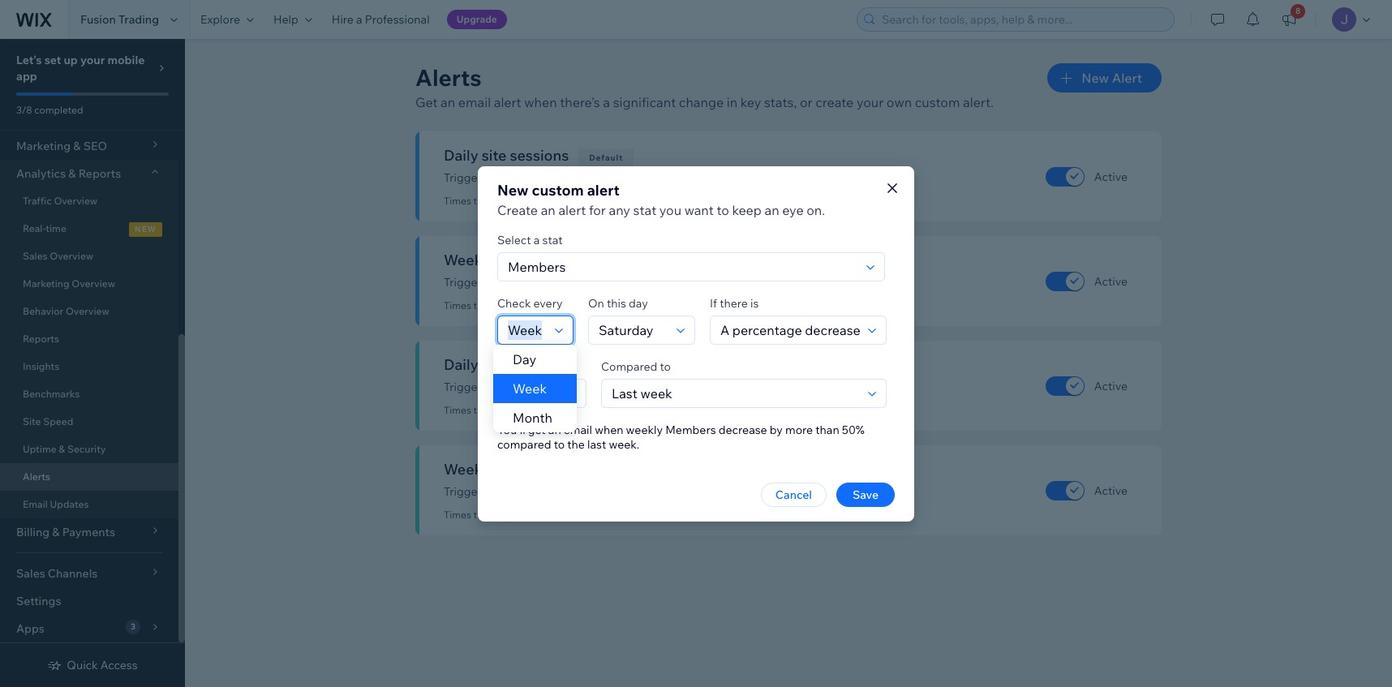Task type: locate. For each thing, give the bounding box(es) containing it.
1 vertical spatial sessions.
[[660, 275, 708, 290]]

reports link
[[0, 325, 178, 353]]

if
[[710, 296, 717, 310]]

mobile
[[107, 53, 145, 67]]

0 vertical spatial weekly
[[444, 251, 494, 269]]

or
[[800, 94, 813, 110]]

1 daily from the top
[[599, 170, 624, 185]]

a for professional
[[356, 12, 362, 27]]

to inside the you'll get an email when weekly members decrease by more than 50% compared to the last week.
[[554, 437, 565, 452]]

1 vertical spatial when
[[595, 422, 624, 437]]

upgrade
[[457, 13, 497, 25]]

site speed link
[[0, 408, 178, 436]]

in down last
[[587, 484, 596, 499]]

times triggered: never triggered up select
[[444, 195, 591, 207]]

times triggered: never triggered for weekly site sessions
[[444, 299, 591, 312]]

new inside new custom alert create an alert for any stat you want to keep an eye on.
[[497, 181, 529, 199]]

2 triggered: from the top
[[473, 299, 519, 312]]

an inside the you'll get an email when weekly members decrease by more than 50% compared to the last week.
[[548, 422, 561, 437]]

alerts up email
[[23, 471, 50, 483]]

help button
[[264, 0, 322, 39]]

in up on on the left top
[[587, 275, 596, 290]]

total
[[482, 355, 513, 374], [626, 380, 650, 394], [498, 460, 529, 479], [638, 484, 662, 499]]

triggered: up select
[[473, 195, 519, 207]]

times for daily site sessions
[[444, 195, 471, 207]]

0 vertical spatial reports
[[78, 166, 121, 181]]

0 vertical spatial your
[[80, 53, 105, 67]]

1 vertical spatial sales
[[533, 460, 567, 479]]

triggered: for daily site sessions
[[473, 195, 519, 207]]

new
[[1082, 70, 1109, 86], [497, 181, 529, 199]]

on
[[588, 296, 604, 310]]

1 vertical spatial &
[[59, 443, 65, 455]]

alerts
[[415, 63, 482, 92], [23, 471, 50, 483]]

a right select
[[534, 232, 540, 247]]

sales. down the you'll get an email when weekly members decrease by more than 50% compared to the last week.
[[665, 484, 694, 499]]

1 horizontal spatial to
[[660, 359, 671, 374]]

alerts for alerts get an email alert when there's a significant change in key stats, or create your own custom alert.
[[415, 63, 482, 92]]

eye
[[782, 202, 804, 218]]

0 horizontal spatial alerts
[[23, 471, 50, 483]]

4 trigger: from the top
[[444, 484, 485, 499]]

sessions. for weekly site sessions
[[660, 275, 708, 290]]

email right get
[[458, 94, 491, 110]]

cancel button
[[761, 482, 827, 507]]

times triggered: never triggered down weekly total sales trigger: significant change in weekly total sales.
[[444, 509, 591, 521]]

in for daily site sessions
[[587, 170, 596, 185]]

alert inside alerts get an email alert when there's a significant change in key stats, or create your own custom alert.
[[494, 94, 521, 110]]

trigger: significant change in daily total sales.
[[444, 380, 682, 394]]

in right %
[[587, 380, 596, 394]]

1 vertical spatial daily
[[599, 380, 624, 394]]

0 horizontal spatial alert
[[494, 94, 521, 110]]

a right there's at the left of the page
[[603, 94, 610, 110]]

a inside alerts get an email alert when there's a significant change in key stats, or create your own custom alert.
[[603, 94, 610, 110]]

change for weekly site sessions
[[545, 275, 584, 290]]

to right want
[[717, 202, 729, 218]]

4 times triggered: never triggered from the top
[[444, 509, 591, 521]]

sales for daily
[[517, 355, 551, 374]]

create
[[497, 202, 538, 218]]

1 horizontal spatial alerts
[[415, 63, 482, 92]]

times for weekly site sessions
[[444, 299, 471, 312]]

0 vertical spatial daily
[[599, 170, 624, 185]]

1 weekly from the top
[[444, 251, 494, 269]]

total up week
[[482, 355, 513, 374]]

1 vertical spatial default
[[605, 257, 639, 268]]

2 vertical spatial alert
[[559, 202, 586, 218]]

members
[[665, 422, 716, 437]]

0 vertical spatial sessions
[[510, 146, 569, 165]]

daily down compared
[[599, 380, 624, 394]]

in for daily total sales
[[587, 380, 596, 394]]

significant down 'daily site sessions' at left
[[487, 170, 542, 185]]

0 horizontal spatial &
[[59, 443, 65, 455]]

weekly up this
[[599, 275, 636, 290]]

trigger: significant change in daily site sessions.
[[444, 170, 696, 185]]

triggered down %
[[548, 404, 591, 416]]

1 triggered from the top
[[548, 195, 591, 207]]

0 vertical spatial email
[[458, 94, 491, 110]]

in for weekly site sessions
[[587, 275, 596, 290]]

custom
[[915, 94, 960, 110], [532, 181, 584, 199]]

in up for
[[587, 170, 596, 185]]

1 horizontal spatial reports
[[78, 166, 121, 181]]

in inside weekly total sales trigger: significant change in weekly total sales.
[[587, 484, 596, 499]]

4 never from the top
[[521, 509, 546, 521]]

1 vertical spatial new
[[497, 181, 529, 199]]

custom right own
[[915, 94, 960, 110]]

alerts for alerts
[[23, 471, 50, 483]]

stat inside new custom alert create an alert for any stat you want to keep an eye on.
[[633, 202, 657, 218]]

weekly
[[599, 275, 636, 290], [626, 422, 663, 437], [599, 484, 636, 499]]

0 horizontal spatial stat
[[542, 232, 563, 247]]

real-time
[[23, 222, 66, 234]]

sessions for weekly site sessions
[[526, 251, 585, 269]]

2 never from the top
[[521, 299, 546, 312]]

1 vertical spatial your
[[857, 94, 884, 110]]

active for daily total sales
[[1094, 379, 1128, 393]]

0 vertical spatial to
[[717, 202, 729, 218]]

default up the trigger: significant change in daily total sales.
[[572, 362, 606, 372]]

2 active from the top
[[1094, 274, 1128, 288]]

week option
[[493, 374, 577, 403]]

overview down marketing overview link
[[66, 305, 109, 317]]

2 daily from the top
[[599, 380, 624, 394]]

last
[[587, 437, 606, 452]]

in left key
[[727, 94, 738, 110]]

&
[[68, 166, 76, 181], [59, 443, 65, 455]]

get
[[415, 94, 438, 110]]

2 vertical spatial to
[[554, 437, 565, 452]]

3 never from the top
[[521, 404, 546, 416]]

you'll get an email when weekly members decrease by more than 50% compared to the last week.
[[497, 422, 865, 452]]

marketing
[[23, 277, 69, 290]]

daily for sales
[[599, 380, 624, 394]]

0 vertical spatial new
[[1082, 70, 1109, 86]]

0 vertical spatial when
[[524, 94, 557, 110]]

0 vertical spatial custom
[[915, 94, 960, 110]]

3 times triggered: never triggered from the top
[[444, 404, 591, 416]]

0 horizontal spatial custom
[[532, 181, 584, 199]]

week.
[[609, 437, 640, 452]]

sales. down compared to
[[653, 380, 682, 394]]

significant for daily total sales
[[487, 380, 542, 394]]

quick
[[67, 658, 98, 673]]

sessions up the 'trigger: significant change in daily site sessions.'
[[510, 146, 569, 165]]

significant down percentage
[[487, 380, 542, 394]]

1 times from the top
[[444, 195, 471, 207]]

0 horizontal spatial to
[[554, 437, 565, 452]]

1 triggered: from the top
[[473, 195, 519, 207]]

1 horizontal spatial email
[[564, 422, 592, 437]]

1 horizontal spatial your
[[857, 94, 884, 110]]

significant right there's at the left of the page
[[613, 94, 676, 110]]

new inside button
[[1082, 70, 1109, 86]]

total down compared
[[498, 460, 529, 479]]

1 vertical spatial sessions
[[526, 251, 585, 269]]

alerts inside alerts link
[[23, 471, 50, 483]]

sessions.
[[648, 170, 696, 185], [660, 275, 708, 290]]

new left alert
[[1082, 70, 1109, 86]]

1 vertical spatial email
[[564, 422, 592, 437]]

default up the 'trigger: significant change in daily site sessions.'
[[589, 153, 623, 163]]

week
[[513, 381, 547, 397]]

sales up week
[[517, 355, 551, 374]]

is
[[751, 296, 759, 310]]

stat right select
[[542, 232, 563, 247]]

your left own
[[857, 94, 884, 110]]

2 weekly from the top
[[444, 460, 494, 479]]

overview down analytics & reports
[[54, 195, 98, 207]]

trading
[[118, 12, 159, 27]]

to right compared
[[660, 359, 671, 374]]

default up on this day
[[605, 257, 639, 268]]

triggered: up 'you'll' at the left
[[473, 404, 519, 416]]

3 active from the top
[[1094, 379, 1128, 393]]

1 horizontal spatial when
[[595, 422, 624, 437]]

2 horizontal spatial a
[[603, 94, 610, 110]]

to left "the"
[[554, 437, 565, 452]]

email right 'get'
[[564, 422, 592, 437]]

an
[[441, 94, 455, 110], [541, 202, 556, 218], [765, 202, 779, 218], [548, 422, 561, 437]]

1 horizontal spatial &
[[68, 166, 76, 181]]

select a stat
[[497, 232, 563, 247]]

triggered: down compared
[[473, 509, 519, 521]]

2 triggered from the top
[[548, 299, 591, 312]]

1 vertical spatial weekly
[[626, 422, 663, 437]]

1 times triggered: never triggered from the top
[[444, 195, 591, 207]]

change inside weekly total sales trigger: significant change in weekly total sales.
[[545, 484, 584, 499]]

significant down compared
[[487, 484, 542, 499]]

1 vertical spatial alerts
[[23, 471, 50, 483]]

check
[[497, 296, 531, 310]]

sales down compared
[[533, 460, 567, 479]]

0 vertical spatial daily
[[444, 146, 478, 165]]

0 horizontal spatial a
[[356, 12, 362, 27]]

weekly down the week.
[[599, 484, 636, 499]]

when right "the"
[[595, 422, 624, 437]]

0 vertical spatial &
[[68, 166, 76, 181]]

site
[[23, 415, 41, 428]]

for
[[589, 202, 606, 218]]

times triggered: never triggered up "check every" field
[[444, 299, 591, 312]]

0 vertical spatial sessions.
[[648, 170, 696, 185]]

2 times triggered: never triggered from the top
[[444, 299, 591, 312]]

triggered: up "check every" field
[[473, 299, 519, 312]]

never down weekly total sales trigger: significant change in weekly total sales.
[[521, 509, 546, 521]]

1 horizontal spatial stat
[[633, 202, 657, 218]]

alerts inside alerts get an email alert when there's a significant change in key stats, or create your own custom alert.
[[415, 63, 482, 92]]

email inside the you'll get an email when weekly members decrease by more than 50% compared to the last week.
[[564, 422, 592, 437]]

stat
[[633, 202, 657, 218], [542, 232, 563, 247]]

alert up for
[[587, 181, 620, 199]]

alert.
[[963, 94, 994, 110]]

& up the traffic overview
[[68, 166, 76, 181]]

never up "check every" field
[[521, 299, 546, 312]]

sessions
[[510, 146, 569, 165], [526, 251, 585, 269]]

site down select
[[498, 251, 523, 269]]

behavior overview link
[[0, 298, 178, 325]]

On this day field
[[594, 316, 672, 344]]

list box containing day
[[493, 345, 577, 432]]

1 vertical spatial custom
[[532, 181, 584, 199]]

1 horizontal spatial a
[[534, 232, 540, 247]]

triggered:
[[473, 195, 519, 207], [473, 299, 519, 312], [473, 404, 519, 416], [473, 509, 519, 521]]

custom up create
[[532, 181, 584, 199]]

0 horizontal spatial email
[[458, 94, 491, 110]]

more
[[785, 422, 813, 437]]

times triggered: never triggered up 'you'll' at the left
[[444, 404, 591, 416]]

benchmarks
[[23, 388, 80, 400]]

1 horizontal spatial custom
[[915, 94, 960, 110]]

never up the select a stat
[[521, 195, 546, 207]]

in inside alerts get an email alert when there's a significant change in key stats, or create your own custom alert.
[[727, 94, 738, 110]]

change
[[679, 94, 724, 110], [545, 170, 584, 185], [545, 275, 584, 290], [545, 380, 584, 394], [545, 484, 584, 499]]

1 vertical spatial daily
[[444, 355, 478, 374]]

completed
[[34, 104, 83, 116]]

daily
[[444, 146, 478, 165], [444, 355, 478, 374]]

overview up marketing overview
[[50, 250, 93, 262]]

triggered down trigger: significant change in weekly site sessions.
[[548, 299, 591, 312]]

stat right 'any'
[[633, 202, 657, 218]]

custom inside new custom alert create an alert for any stat you want to keep an eye on.
[[532, 181, 584, 199]]

0 vertical spatial a
[[356, 12, 362, 27]]

0 vertical spatial default
[[589, 153, 623, 163]]

never up 'get'
[[521, 404, 546, 416]]

& right uptime
[[59, 443, 65, 455]]

in
[[727, 94, 738, 110], [587, 170, 596, 185], [587, 275, 596, 290], [587, 380, 596, 394], [587, 484, 596, 499]]

sidebar element
[[0, 0, 185, 687]]

save
[[853, 487, 879, 502]]

0 horizontal spatial when
[[524, 94, 557, 110]]

never for daily total sales
[[521, 404, 546, 416]]

when inside the you'll get an email when weekly members decrease by more than 50% compared to the last week.
[[595, 422, 624, 437]]

analytics & reports
[[16, 166, 121, 181]]

& inside 'link'
[[59, 443, 65, 455]]

new alert button
[[1048, 63, 1162, 92]]

0 horizontal spatial your
[[80, 53, 105, 67]]

overview down sales overview link
[[72, 277, 115, 290]]

4 triggered: from the top
[[473, 509, 519, 521]]

help
[[273, 12, 298, 27]]

1 vertical spatial a
[[603, 94, 610, 110]]

percentage
[[497, 359, 558, 374]]

1 vertical spatial alert
[[587, 181, 620, 199]]

3 trigger: from the top
[[444, 380, 485, 394]]

active
[[1094, 169, 1128, 184], [1094, 274, 1128, 288], [1094, 379, 1128, 393], [1094, 483, 1128, 498]]

1 daily from the top
[[444, 146, 478, 165]]

reports up traffic overview link
[[78, 166, 121, 181]]

times for daily total sales
[[444, 404, 471, 416]]

1 vertical spatial sales.
[[665, 484, 694, 499]]

2 times from the top
[[444, 299, 471, 312]]

daily total sales
[[444, 355, 551, 374]]

2 trigger: from the top
[[444, 275, 485, 290]]

0 vertical spatial stat
[[633, 202, 657, 218]]

0 horizontal spatial reports
[[23, 333, 59, 345]]

sales inside weekly total sales trigger: significant change in weekly total sales.
[[533, 460, 567, 479]]

0 vertical spatial alert
[[494, 94, 521, 110]]

significant up check
[[487, 275, 542, 290]]

Compared to field
[[607, 379, 863, 407]]

0 vertical spatial sales
[[517, 355, 551, 374]]

1 never from the top
[[521, 195, 546, 207]]

an right get
[[441, 94, 455, 110]]

3 triggered from the top
[[548, 404, 591, 416]]

2 horizontal spatial to
[[717, 202, 729, 218]]

weekly left 'members'
[[626, 422, 663, 437]]

daily for sessions
[[599, 170, 624, 185]]

traffic overview link
[[0, 187, 178, 215]]

alert up 'daily site sessions' at left
[[494, 94, 521, 110]]

behavior
[[23, 305, 63, 317]]

an right create
[[541, 202, 556, 218]]

up
[[64, 53, 78, 67]]

alerts up get
[[415, 63, 482, 92]]

3 triggered: from the top
[[473, 404, 519, 416]]

1 vertical spatial weekly
[[444, 460, 494, 479]]

change for daily total sales
[[545, 380, 584, 394]]

0 vertical spatial weekly
[[599, 275, 636, 290]]

when left there's at the left of the page
[[524, 94, 557, 110]]

than
[[816, 422, 840, 437]]

2 vertical spatial default
[[572, 362, 606, 372]]

you
[[659, 202, 682, 218]]

times
[[444, 195, 471, 207], [444, 299, 471, 312], [444, 404, 471, 416], [444, 509, 471, 521]]

weekly for weekly site sessions
[[444, 251, 494, 269]]

times triggered: never triggered
[[444, 195, 591, 207], [444, 299, 591, 312], [444, 404, 591, 416], [444, 509, 591, 521]]

alert left for
[[559, 202, 586, 218]]

day
[[629, 296, 648, 310]]

triggered down the 'trigger: significant change in daily site sessions.'
[[548, 195, 591, 207]]

new up create
[[497, 181, 529, 199]]

daily up 'any'
[[599, 170, 624, 185]]

3 times from the top
[[444, 404, 471, 416]]

0 horizontal spatial new
[[497, 181, 529, 199]]

2 vertical spatial a
[[534, 232, 540, 247]]

trigger: inside weekly total sales trigger: significant change in weekly total sales.
[[444, 484, 485, 499]]

on this day
[[588, 296, 648, 310]]

2 daily from the top
[[444, 355, 478, 374]]

weekly total sales trigger: significant change in weekly total sales.
[[444, 460, 694, 499]]

reports up insights
[[23, 333, 59, 345]]

0 vertical spatial alerts
[[415, 63, 482, 92]]

1 active from the top
[[1094, 169, 1128, 184]]

weekly inside weekly total sales trigger: significant change in weekly total sales.
[[444, 460, 494, 479]]

triggered: for daily total sales
[[473, 404, 519, 416]]

triggered down weekly total sales trigger: significant change in weekly total sales.
[[548, 509, 591, 521]]

2 vertical spatial weekly
[[599, 484, 636, 499]]

your right up
[[80, 53, 105, 67]]

1 trigger: from the top
[[444, 170, 485, 185]]

list box
[[493, 345, 577, 432]]

1 horizontal spatial alert
[[559, 202, 586, 218]]

let's set up your mobile app
[[16, 53, 145, 84]]

a right hire
[[356, 12, 362, 27]]

1 horizontal spatial new
[[1082, 70, 1109, 86]]

email inside alerts get an email alert when there's a significant change in key stats, or create your own custom alert.
[[458, 94, 491, 110]]

sales. inside weekly total sales trigger: significant change in weekly total sales.
[[665, 484, 694, 499]]

sessions up trigger: significant change in weekly site sessions.
[[526, 251, 585, 269]]

an right 'get'
[[548, 422, 561, 437]]

& inside "dropdown button"
[[68, 166, 76, 181]]

sales overview
[[23, 250, 93, 262]]



Task type: describe. For each thing, give the bounding box(es) containing it.
triggered: for weekly site sessions
[[473, 299, 519, 312]]

let's
[[16, 53, 42, 67]]

app
[[16, 69, 37, 84]]

0 vertical spatial sales.
[[653, 380, 682, 394]]

behavior overview
[[23, 305, 109, 317]]

compared
[[601, 359, 657, 374]]

there's
[[560, 94, 600, 110]]

month
[[513, 410, 553, 426]]

uptime & security link
[[0, 436, 178, 463]]

significant for daily site sessions
[[487, 170, 542, 185]]

daily site sessions
[[444, 146, 569, 165]]

new custom alert create an alert for any stat you want to keep an eye on.
[[497, 181, 825, 218]]

trigger: for daily total sales
[[444, 380, 485, 394]]

triggered for daily total sales
[[548, 404, 591, 416]]

& for analytics
[[68, 166, 76, 181]]

weekly inside the you'll get an email when weekly members decrease by more than 50% compared to the last week.
[[626, 422, 663, 437]]

decrease
[[719, 422, 767, 437]]

weekly inside weekly total sales trigger: significant change in weekly total sales.
[[599, 484, 636, 499]]

sales overview link
[[0, 243, 178, 270]]

sessions for daily site sessions
[[510, 146, 569, 165]]

on.
[[807, 202, 825, 218]]

2 horizontal spatial alert
[[587, 181, 620, 199]]

traffic
[[23, 195, 52, 207]]

reports inside "dropdown button"
[[78, 166, 121, 181]]

speed
[[43, 415, 73, 428]]

trigger: for weekly site sessions
[[444, 275, 485, 290]]

If there is field
[[716, 316, 863, 344]]

fusion
[[80, 12, 116, 27]]

the
[[567, 437, 585, 452]]

marketing overview
[[23, 277, 115, 290]]

an left eye at the top of the page
[[765, 202, 779, 218]]

overview for behavior overview
[[66, 305, 109, 317]]

change for daily site sessions
[[545, 170, 584, 185]]

upgrade button
[[447, 10, 507, 29]]

analytics & reports button
[[0, 160, 178, 187]]

hire a professional
[[332, 12, 430, 27]]

your inside "let's set up your mobile app"
[[80, 53, 105, 67]]

settings link
[[0, 587, 178, 615]]

overview for sales overview
[[50, 250, 93, 262]]

explore
[[200, 12, 240, 27]]

insights
[[23, 360, 59, 372]]

a for stat
[[534, 232, 540, 247]]

stats,
[[764, 94, 797, 110]]

4 active from the top
[[1094, 483, 1128, 498]]

set
[[44, 53, 61, 67]]

default for daily site sessions
[[589, 153, 623, 163]]

new for alert
[[1082, 70, 1109, 86]]

Search for tools, apps, help & more... field
[[877, 8, 1169, 31]]

%
[[553, 385, 563, 401]]

access
[[100, 658, 138, 673]]

3/8
[[16, 104, 32, 116]]

daily for daily total sales
[[444, 355, 478, 374]]

cancel
[[776, 487, 812, 502]]

total down compared to
[[626, 380, 650, 394]]

own
[[887, 94, 912, 110]]

fusion trading
[[80, 12, 159, 27]]

marketing overview link
[[0, 270, 178, 298]]

times triggered: never triggered for daily total sales
[[444, 404, 591, 416]]

compared to
[[601, 359, 671, 374]]

any
[[609, 202, 630, 218]]

site speed
[[23, 415, 73, 428]]

4 triggered from the top
[[548, 509, 591, 521]]

alerts link
[[0, 463, 178, 491]]

overview for traffic overview
[[54, 195, 98, 207]]

sales for weekly
[[533, 460, 567, 479]]

8
[[1296, 6, 1301, 16]]

key
[[741, 94, 761, 110]]

save button
[[837, 482, 895, 507]]

default for daily total sales
[[572, 362, 606, 372]]

email for alerts
[[458, 94, 491, 110]]

significant inside alerts get an email alert when there's a significant change in key stats, or create your own custom alert.
[[613, 94, 676, 110]]

there
[[720, 296, 748, 310]]

weekly for weekly total sales trigger: significant change in weekly total sales.
[[444, 460, 494, 479]]

analytics
[[16, 166, 66, 181]]

alert
[[1112, 70, 1142, 86]]

when inside alerts get an email alert when there's a significant change in key stats, or create your own custom alert.
[[524, 94, 557, 110]]

1 vertical spatial reports
[[23, 333, 59, 345]]

active for daily site sessions
[[1094, 169, 1128, 184]]

this
[[607, 296, 626, 310]]

settings
[[16, 594, 61, 609]]

significant inside weekly total sales trigger: significant change in weekly total sales.
[[487, 484, 542, 499]]

sales
[[23, 250, 48, 262]]

site up 'any'
[[626, 170, 645, 185]]

new
[[135, 224, 157, 234]]

1 vertical spatial stat
[[542, 232, 563, 247]]

traffic overview
[[23, 195, 98, 207]]

an inside alerts get an email alert when there's a significant change in key stats, or create your own custom alert.
[[441, 94, 455, 110]]

sessions. for daily site sessions
[[648, 170, 696, 185]]

4 times from the top
[[444, 509, 471, 521]]

create
[[816, 94, 854, 110]]

time
[[46, 222, 66, 234]]

daily for daily site sessions
[[444, 146, 478, 165]]

alerts get an email alert when there's a significant change in key stats, or create your own custom alert.
[[415, 63, 994, 110]]

never for weekly site sessions
[[521, 299, 546, 312]]

active for weekly site sessions
[[1094, 274, 1128, 288]]

triggered for weekly site sessions
[[548, 299, 591, 312]]

updates
[[50, 498, 89, 510]]

50%
[[842, 422, 865, 437]]

email updates link
[[0, 491, 178, 518]]

day
[[513, 351, 536, 368]]

by
[[770, 422, 783, 437]]

uptime & security
[[23, 443, 106, 455]]

times triggered: never triggered for daily site sessions
[[444, 195, 591, 207]]

never for daily site sessions
[[521, 195, 546, 207]]

8 button
[[1271, 0, 1307, 39]]

custom inside alerts get an email alert when there's a significant change in key stats, or create your own custom alert.
[[915, 94, 960, 110]]

want
[[685, 202, 714, 218]]

real-
[[23, 222, 46, 234]]

default for weekly site sessions
[[605, 257, 639, 268]]

email for you'll
[[564, 422, 592, 437]]

check every
[[497, 296, 563, 310]]

site up create
[[482, 146, 507, 165]]

select
[[497, 232, 531, 247]]

Select a stat field
[[503, 253, 862, 280]]

benchmarks link
[[0, 381, 178, 408]]

your inside alerts get an email alert when there's a significant change in key stats, or create your own custom alert.
[[857, 94, 884, 110]]

significant for weekly site sessions
[[487, 275, 542, 290]]

overview for marketing overview
[[72, 277, 115, 290]]

trigger: for daily site sessions
[[444, 170, 485, 185]]

total down the week.
[[638, 484, 662, 499]]

every
[[534, 296, 563, 310]]

site up day at top left
[[638, 275, 657, 290]]

quick access button
[[47, 658, 138, 673]]

insights link
[[0, 353, 178, 381]]

3/8 completed
[[16, 104, 83, 116]]

you'll
[[497, 422, 525, 437]]

hire
[[332, 12, 354, 27]]

Percentage text field
[[503, 379, 553, 407]]

weekly site sessions
[[444, 251, 585, 269]]

new alert
[[1082, 70, 1142, 86]]

security
[[67, 443, 106, 455]]

hire a professional link
[[322, 0, 439, 39]]

& for uptime
[[59, 443, 65, 455]]

new for custom
[[497, 181, 529, 199]]

1 vertical spatial to
[[660, 359, 671, 374]]

if there is
[[710, 296, 759, 310]]

to inside new custom alert create an alert for any stat you want to keep an eye on.
[[717, 202, 729, 218]]

professional
[[365, 12, 430, 27]]

triggered for daily site sessions
[[548, 195, 591, 207]]

compared
[[497, 437, 551, 452]]

Check every field
[[503, 316, 550, 344]]

trigger: significant change in weekly site sessions.
[[444, 275, 708, 290]]

change inside alerts get an email alert when there's a significant change in key stats, or create your own custom alert.
[[679, 94, 724, 110]]



Task type: vqa. For each thing, say whether or not it's contained in the screenshot.
referrals
no



